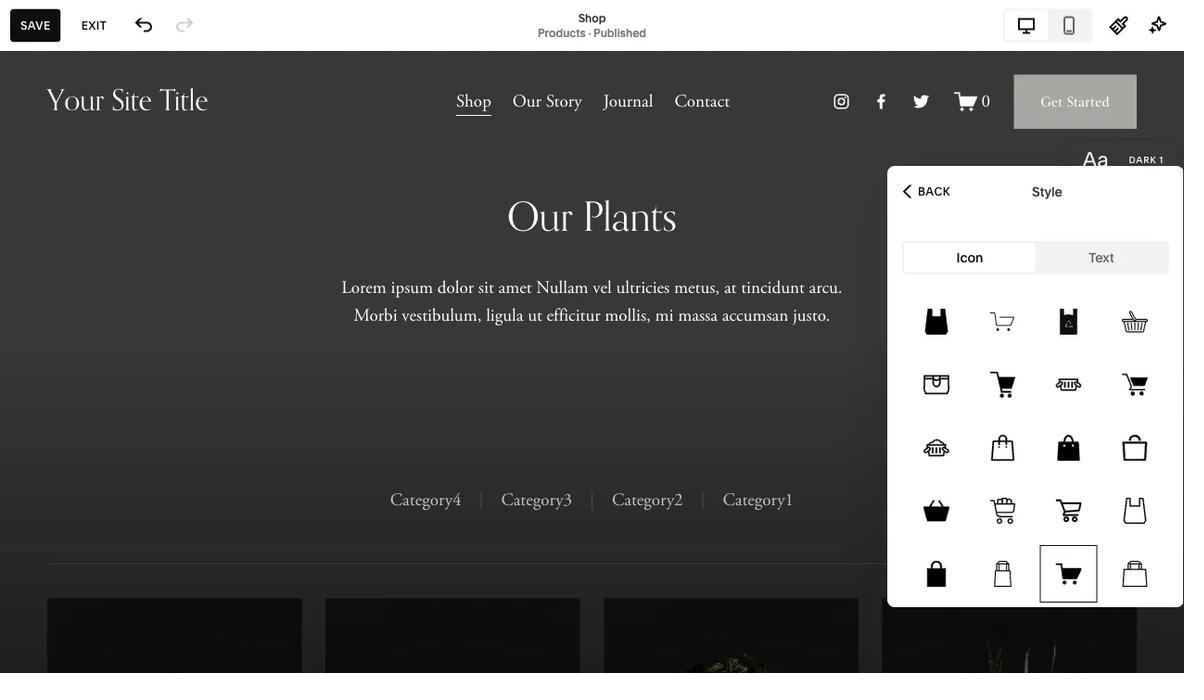 Task type: locate. For each thing, give the bounding box(es) containing it.
$12 down snake
[[150, 642, 167, 656]]

$12
[[150, 518, 167, 531], [150, 642, 167, 656]]

icon button
[[904, 243, 1036, 273]]

stroke-12 element
[[1106, 545, 1164, 603]]

stroke-11 element
[[974, 545, 1031, 603]]

3 from from the top
[[122, 580, 147, 593]]

stroke-6 element
[[974, 419, 1031, 477]]

solid-2 element
[[974, 356, 1031, 414]]

text button
[[1036, 243, 1167, 273]]

stroke 11 image
[[990, 561, 1016, 587]]

from down lily
[[122, 456, 147, 469]]

from inside pencil plant from $12
[[122, 518, 147, 531]]

from down alocasia
[[122, 580, 147, 593]]

snake
[[122, 624, 160, 639]]

0 vertical spatial plant
[[122, 364, 153, 380]]

tab list
[[1005, 11, 1090, 40], [904, 243, 1167, 273]]

list box
[[887, 293, 1184, 671]]

from inside lily from $20
[[122, 456, 147, 469]]

1 $12 from the top
[[150, 518, 167, 531]]

plant
[[122, 364, 153, 380], [163, 499, 193, 515]]

shop products · published
[[538, 11, 646, 39]]

plant right pencil
[[163, 499, 193, 515]]

solid-3 element
[[1106, 356, 1164, 414]]

$9
[[176, 394, 189, 407]]

1 vertical spatial tab list
[[904, 243, 1167, 273]]

1 horizontal spatial plant
[[163, 499, 193, 515]]

from inside alocasia from $15
[[122, 580, 147, 593]]

0 vertical spatial $12
[[150, 518, 167, 531]]

row group
[[0, 360, 367, 673]]

2 $12 from the top
[[150, 642, 167, 656]]

stroke 6 image
[[990, 435, 1016, 461]]

$12 down pencil
[[150, 518, 167, 531]]

style
[[1032, 184, 1063, 199]]

solid 8 image
[[924, 309, 949, 335]]

snake from $12
[[122, 624, 167, 656]]

1 from from the top
[[122, 456, 147, 469]]

save
[[20, 19, 51, 32]]

$20
[[150, 456, 169, 469]]

$12 inside pencil plant from $12
[[150, 518, 167, 531]]

solid-5 element
[[908, 482, 965, 540]]

1 vertical spatial plant
[[163, 499, 193, 515]]

hidden
[[127, 395, 166, 406]]

solid 1 image
[[1056, 309, 1082, 335]]

pencil plant from $12
[[122, 499, 193, 531]]

2 from from the top
[[122, 518, 147, 531]]

1 vertical spatial $12
[[150, 642, 167, 656]]

solid 6 image
[[924, 561, 949, 587]]

from for lily
[[122, 456, 147, 469]]

exit
[[81, 19, 107, 32]]

lily
[[122, 437, 143, 453]]

published
[[594, 26, 646, 39]]

plant inside pencil plant from $12
[[163, 499, 193, 515]]

0 vertical spatial tab list
[[1005, 11, 1090, 40]]

alocasia from $15
[[122, 561, 175, 593]]

from
[[122, 456, 147, 469], [122, 518, 147, 531], [122, 580, 147, 593], [122, 642, 147, 656]]

solid-1 element
[[1040, 293, 1098, 350]]

solid-7 element
[[1040, 545, 1098, 603]]

solid-6 element
[[908, 545, 965, 603]]

from inside snake from $12
[[122, 642, 147, 656]]

stroke-3 element
[[908, 356, 965, 414]]

from down snake
[[122, 642, 147, 656]]

from down pencil
[[122, 518, 147, 531]]

from for snake
[[122, 642, 147, 656]]

plant up hidden
[[122, 364, 153, 380]]

shop
[[578, 11, 606, 25]]

stroke-9 element
[[1040, 482, 1098, 540]]

stroke 2 image
[[1122, 309, 1148, 335]]

alocasia
[[122, 561, 175, 577]]

stroke 12 image
[[1122, 561, 1148, 587]]

stroke-7 element
[[1106, 419, 1164, 477]]

4 from from the top
[[122, 642, 147, 656]]

solid-4 element
[[1040, 419, 1098, 477]]

solid 5 image
[[924, 498, 949, 524]]

stroke 9 image
[[1056, 498, 1082, 524]]

stroke 7 image
[[1122, 435, 1148, 461]]

solid 3 image
[[1122, 372, 1148, 398]]



Task type: vqa. For each thing, say whether or not it's contained in the screenshot.
Modal "DIALOG"
no



Task type: describe. For each thing, give the bounding box(es) containing it.
stroke-1 element
[[974, 293, 1031, 350]]

icon
[[956, 250, 983, 266]]

solid 4 image
[[1056, 435, 1082, 461]]

categories
[[35, 34, 110, 47]]

stroke-8 element
[[974, 482, 1031, 540]]

from for alocasia
[[122, 580, 147, 593]]

exit button
[[71, 9, 117, 42]]

stroke 10 image
[[1122, 498, 1148, 524]]

stroke 4 image
[[1056, 372, 1082, 398]]

solid-8 element
[[908, 293, 965, 350]]

lily from $20
[[122, 437, 169, 469]]

stroke-2 element
[[1106, 293, 1164, 350]]

$10
[[192, 394, 210, 407]]

stroke 3 image
[[924, 372, 949, 398]]

solid 2 image
[[990, 372, 1016, 398]]

·
[[588, 26, 591, 39]]

stroke-10 element
[[1106, 482, 1164, 540]]

back
[[918, 185, 950, 198]]

$15
[[150, 580, 167, 593]]

text
[[1089, 250, 1114, 266]]

save button
[[10, 9, 61, 42]]

tab list containing icon
[[904, 243, 1167, 273]]

row group containing plant
[[0, 360, 367, 673]]

back button
[[898, 171, 956, 212]]

stroke 8 image
[[990, 498, 1016, 524]]

$9 $10
[[176, 394, 210, 407]]

0 horizontal spatial plant
[[122, 364, 153, 380]]

stroke 1 image
[[990, 309, 1016, 335]]

all
[[31, 89, 57, 114]]

stroke-4 element
[[1040, 356, 1098, 414]]

solid 7 image
[[1056, 561, 1082, 587]]

categories button
[[0, 20, 131, 61]]

pencil
[[122, 499, 160, 515]]

stroke 5 image
[[924, 435, 949, 461]]

stroke-5 element
[[908, 419, 965, 477]]

products
[[538, 26, 586, 39]]

$12 inside snake from $12
[[150, 642, 167, 656]]



